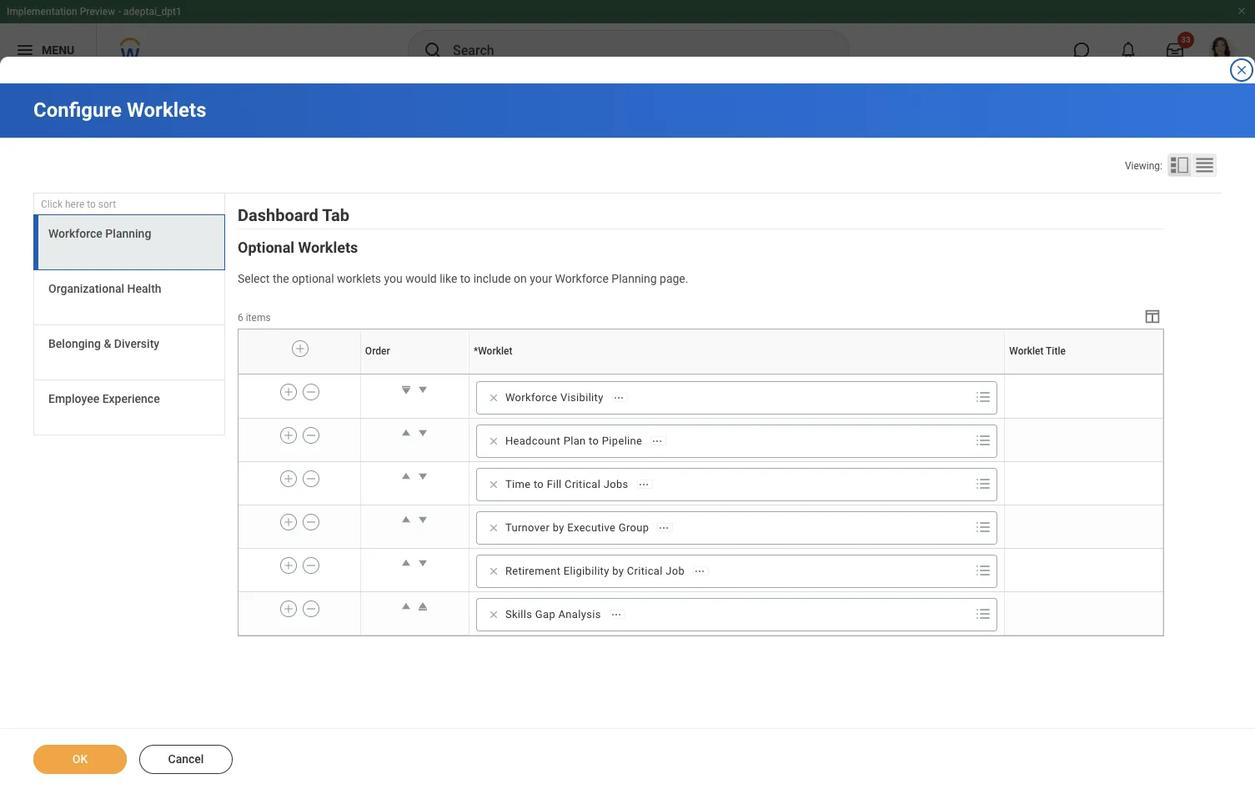 Task type: vqa. For each thing, say whether or not it's contained in the screenshot.
saved
no



Task type: describe. For each thing, give the bounding box(es) containing it.
worklets for optional worklets
[[298, 239, 358, 256]]

belonging & diversity
[[48, 337, 159, 350]]

optional
[[292, 272, 334, 285]]

worklet title column header
[[1005, 374, 1163, 375]]

eligibility
[[564, 565, 609, 577]]

jobs
[[604, 478, 629, 490]]

headcount
[[505, 435, 561, 447]]

search image
[[423, 40, 443, 60]]

row element containing order
[[239, 329, 1167, 374]]

&
[[104, 337, 111, 350]]

caret top image
[[415, 598, 432, 615]]

profile logan mcneil element
[[1199, 32, 1245, 68]]

like
[[440, 272, 457, 285]]

workforce for workforce visibility
[[505, 391, 558, 404]]

3 caret down image from the top
[[415, 468, 432, 485]]

row element containing turnover by executive group
[[239, 505, 1163, 548]]

skills gap analysis, press delete to clear value. option
[[482, 605, 630, 625]]

x small image for workforce visibility
[[485, 389, 502, 406]]

the
[[273, 272, 289, 285]]

related actions image for retirement eligibility by critical job
[[694, 565, 706, 577]]

organizational
[[48, 282, 124, 295]]

caret up image
[[398, 468, 415, 485]]

belonging
[[48, 337, 101, 350]]

6 items
[[238, 312, 271, 324]]

Toggle to List Detail view radio
[[1168, 153, 1192, 177]]

planning inside the navigation pane region
[[105, 227, 151, 240]]

health
[[127, 282, 162, 295]]

here
[[65, 199, 84, 210]]

worklet column header
[[469, 374, 1005, 375]]

caret down image
[[415, 555, 432, 571]]

plus image for workforce visibility
[[283, 384, 294, 399]]

critical for jobs
[[565, 478, 601, 490]]

turnover by executive group element
[[505, 520, 649, 535]]

items
[[246, 312, 271, 324]]

time to fill critical jobs element
[[505, 477, 629, 492]]

to inside option
[[589, 435, 599, 447]]

executive
[[567, 521, 616, 534]]

worklets
[[337, 272, 381, 285]]

plus image for retirement eligibility by critical job
[[283, 558, 294, 573]]

skills gap analysis
[[505, 608, 601, 621]]

workforce visibility, press delete to clear value. option
[[482, 388, 633, 408]]

x small image for turnover by executive group
[[485, 520, 502, 536]]

ok
[[72, 752, 88, 766]]

4 caret down image from the top
[[415, 511, 432, 528]]

optional worklets
[[238, 239, 358, 256]]

cancel
[[168, 752, 204, 766]]

inbox large image
[[1167, 42, 1184, 58]]

to inside option
[[534, 478, 544, 490]]

dashboard tab
[[238, 205, 350, 225]]

viewing: option group
[[1125, 153, 1222, 180]]

navigation pane region
[[33, 194, 225, 440]]

by inside option
[[612, 565, 624, 577]]

pipeline
[[602, 435, 643, 447]]

visibility
[[561, 391, 604, 404]]

order for order worklet worklet title
[[414, 374, 416, 374]]

row element containing retirement eligibility by critical job
[[239, 548, 1163, 592]]

workforce planning
[[48, 227, 151, 240]]

optional
[[238, 239, 295, 256]]

group
[[619, 521, 649, 534]]

list box inside configure worklets main content
[[33, 215, 225, 436]]

* worklet
[[474, 346, 513, 357]]

headcount plan to pipeline
[[505, 435, 643, 447]]

related actions image for workforce visibility
[[613, 392, 624, 404]]

order worklet worklet title
[[414, 374, 1086, 374]]

3 plus image from the top
[[283, 601, 294, 616]]

retirement eligibility by critical job element
[[505, 564, 685, 579]]

close configure worklets image
[[1235, 63, 1249, 77]]

click to view/edit grid preferences image
[[1144, 307, 1162, 325]]

row element containing skills gap analysis
[[239, 592, 1163, 635]]

time to fill critical jobs
[[505, 478, 629, 490]]

gap
[[535, 608, 556, 621]]

sort
[[98, 199, 116, 210]]

you
[[384, 272, 403, 285]]

retirement eligibility by critical job
[[505, 565, 685, 577]]

6
[[238, 312, 243, 324]]

related actions image for time to fill critical jobs
[[638, 479, 649, 490]]

critical for job
[[627, 565, 663, 577]]

employee
[[48, 392, 99, 406]]

turnover
[[505, 521, 550, 534]]

minus image for retirement
[[305, 558, 317, 573]]

implementation preview -   adeptai_dpt1
[[7, 6, 182, 18]]

ok button
[[33, 745, 127, 774]]

time
[[505, 478, 531, 490]]

experience
[[102, 392, 160, 406]]

0 vertical spatial title
[[1046, 346, 1066, 357]]

optional worklets button
[[238, 239, 358, 256]]

planning inside optional worklets group
[[612, 272, 657, 285]]

optional worklets group
[[238, 238, 1167, 636]]



Task type: locate. For each thing, give the bounding box(es) containing it.
skills
[[505, 608, 532, 621]]

related actions image inside time to fill critical jobs, press delete to clear value. option
[[638, 479, 649, 490]]

configure worklets dialog
[[0, 0, 1255, 789]]

x small image down * worklet
[[485, 389, 502, 406]]

row element containing workforce visibility
[[239, 375, 1163, 418]]

1 vertical spatial critical
[[627, 565, 663, 577]]

0 vertical spatial order
[[365, 346, 390, 357]]

0 vertical spatial planning
[[105, 227, 151, 240]]

configure worklets main content
[[0, 83, 1255, 789]]

implementation
[[7, 6, 77, 18]]

1 vertical spatial planning
[[612, 272, 657, 285]]

select the optional worklets you would like to include on your workforce planning page.
[[238, 272, 689, 285]]

workforce visibility element
[[505, 390, 604, 405]]

workforce down "here"
[[48, 227, 102, 240]]

prompts image for analysis
[[974, 604, 994, 624]]

0 vertical spatial minus image
[[305, 428, 317, 443]]

1 horizontal spatial worklets
[[298, 239, 358, 256]]

2 horizontal spatial related actions image
[[694, 565, 706, 577]]

2 vertical spatial plus image
[[283, 601, 294, 616]]

1 horizontal spatial related actions image
[[638, 479, 649, 490]]

plus image
[[283, 384, 294, 399], [283, 558, 294, 573], [283, 601, 294, 616]]

0 vertical spatial prompts image
[[974, 474, 994, 494]]

order column header
[[361, 374, 469, 375]]

2 vertical spatial workforce
[[505, 391, 558, 404]]

worklets for configure worklets
[[127, 98, 206, 122]]

on
[[514, 272, 527, 285]]

caret up image for headcount
[[398, 425, 415, 441]]

related actions image right 'job'
[[694, 565, 706, 577]]

caret up image for skills
[[398, 598, 415, 615]]

prompts image
[[974, 387, 994, 407], [974, 430, 994, 450], [974, 604, 994, 624]]

minus image
[[305, 384, 317, 399], [305, 471, 317, 486], [305, 515, 317, 530], [305, 558, 317, 573]]

related actions image right jobs
[[638, 479, 649, 490]]

1 vertical spatial x small image
[[485, 606, 502, 623]]

3 row element from the top
[[239, 418, 1163, 462]]

3 prompts image from the top
[[974, 560, 994, 581]]

diversity
[[114, 337, 159, 350]]

caret up image down caret up icon on the left of page
[[398, 511, 415, 528]]

1 horizontal spatial critical
[[627, 565, 663, 577]]

preview
[[80, 6, 115, 18]]

row element down "group"
[[239, 548, 1163, 592]]

order up caret bottom image
[[414, 374, 416, 374]]

workforce for workforce planning
[[48, 227, 102, 240]]

x small image for time to fill critical jobs
[[485, 476, 502, 493]]

0 horizontal spatial title
[[1046, 346, 1066, 357]]

2 vertical spatial prompts image
[[974, 560, 994, 581]]

0 horizontal spatial by
[[553, 521, 565, 534]]

0 horizontal spatial planning
[[105, 227, 151, 240]]

configure
[[33, 98, 122, 122]]

1 caret down image from the top
[[415, 381, 432, 398]]

x small image inside "turnover by executive group, press delete to clear value." option
[[485, 520, 502, 536]]

2 minus image from the top
[[305, 471, 317, 486]]

critical right fill
[[565, 478, 601, 490]]

x small image left the retirement
[[485, 563, 502, 580]]

1 prompts image from the top
[[974, 387, 994, 407]]

7 row element from the top
[[239, 592, 1163, 635]]

related actions image right pipeline
[[652, 435, 663, 447]]

2 prompts image from the top
[[974, 517, 994, 537]]

row element
[[239, 329, 1167, 374], [239, 375, 1163, 418], [239, 418, 1163, 462], [239, 462, 1163, 505], [239, 505, 1163, 548], [239, 548, 1163, 592], [239, 592, 1163, 635]]

workforce visibility
[[505, 391, 604, 404]]

critical inside option
[[565, 478, 601, 490]]

0 vertical spatial related actions image
[[652, 435, 663, 447]]

minus image for workforce
[[305, 384, 317, 399]]

1 x small image from the top
[[485, 433, 502, 450]]

time to fill critical jobs, press delete to clear value. option
[[482, 475, 658, 495]]

row element containing headcount plan to pipeline
[[239, 418, 1163, 462]]

job
[[666, 565, 685, 577]]

0 horizontal spatial related actions image
[[613, 392, 624, 404]]

0 vertical spatial related actions image
[[613, 392, 624, 404]]

turnover by executive group, press delete to clear value. option
[[482, 518, 678, 538]]

headcount plan to pipeline, press delete to clear value. option
[[482, 431, 672, 451]]

headcount plan to pipeline element
[[505, 434, 643, 449]]

x small image inside workforce visibility, press delete to clear value. option
[[485, 389, 502, 406]]

workforce
[[48, 227, 102, 240], [555, 272, 609, 285], [505, 391, 558, 404]]

4 caret up image from the top
[[398, 598, 415, 615]]

row element down worklet column header
[[239, 418, 1163, 462]]

3 minus image from the top
[[305, 515, 317, 530]]

worklet
[[478, 346, 513, 357], [1010, 346, 1044, 357], [736, 374, 738, 374], [1082, 374, 1085, 374]]

0 vertical spatial x small image
[[485, 433, 502, 450]]

minus image for headcount plan to pipeline
[[305, 428, 317, 443]]

prompts image
[[974, 474, 994, 494], [974, 517, 994, 537], [974, 560, 994, 581]]

tab
[[322, 205, 350, 225]]

related actions image for turnover by executive group
[[658, 522, 670, 534]]

2 row element from the top
[[239, 375, 1163, 418]]

cancel button
[[139, 745, 233, 774]]

minus image for time
[[305, 471, 317, 486]]

to right like on the top of the page
[[460, 272, 471, 285]]

2 plus image from the top
[[283, 558, 294, 573]]

minus image
[[305, 428, 317, 443], [305, 601, 317, 616]]

retirement eligibility by critical job, press delete to clear value. option
[[482, 561, 714, 581]]

retirement
[[505, 565, 561, 577]]

select
[[238, 272, 270, 285]]

x small image for retirement eligibility by critical job
[[485, 563, 502, 580]]

include
[[474, 272, 511, 285]]

workforce inside option
[[505, 391, 558, 404]]

x small image
[[485, 433, 502, 450], [485, 606, 502, 623]]

employee experience
[[48, 392, 160, 406]]

page.
[[660, 272, 689, 285]]

x small image left turnover at the bottom of page
[[485, 520, 502, 536]]

order up order column header
[[365, 346, 390, 357]]

order inside row element
[[365, 346, 390, 357]]

2 caret up image from the top
[[398, 511, 415, 528]]

caret up image up "caret top" image
[[398, 555, 415, 571]]

2 vertical spatial related actions image
[[694, 565, 706, 577]]

planning down click here to sort popup button
[[105, 227, 151, 240]]

order for order
[[365, 346, 390, 357]]

to left sort
[[87, 199, 96, 210]]

related actions image right visibility
[[613, 392, 624, 404]]

worklets inside group
[[298, 239, 358, 256]]

planning
[[105, 227, 151, 240], [612, 272, 657, 285]]

row element containing time to fill critical jobs
[[239, 462, 1163, 505]]

related actions image inside skills gap analysis, press delete to clear value. "option"
[[610, 609, 622, 620]]

x small image inside time to fill critical jobs, press delete to clear value. option
[[485, 476, 502, 493]]

5 row element from the top
[[239, 505, 1163, 548]]

0 horizontal spatial critical
[[565, 478, 601, 490]]

row element up 'job'
[[239, 505, 1163, 548]]

0 horizontal spatial worklets
[[127, 98, 206, 122]]

1 vertical spatial title
[[1085, 374, 1086, 374]]

1 vertical spatial related actions image
[[658, 522, 670, 534]]

x small image left "time"
[[485, 476, 502, 493]]

your
[[530, 272, 552, 285]]

critical
[[565, 478, 601, 490], [627, 565, 663, 577]]

x small image for skills gap analysis
[[485, 606, 502, 623]]

related actions image for headcount plan to pipeline
[[652, 435, 663, 447]]

1 caret up image from the top
[[398, 425, 415, 441]]

worklets
[[127, 98, 206, 122], [298, 239, 358, 256]]

caret up image down caret down icon
[[398, 598, 415, 615]]

plus image
[[294, 341, 306, 356], [283, 428, 294, 443], [283, 471, 294, 486], [283, 515, 294, 530]]

skills gap analysis element
[[505, 607, 601, 622]]

1 vertical spatial by
[[612, 565, 624, 577]]

x small image left skills
[[485, 606, 502, 623]]

to right plan
[[589, 435, 599, 447]]

implementation preview -   adeptai_dpt1 banner
[[0, 0, 1255, 77]]

0 vertical spatial critical
[[565, 478, 601, 490]]

x small image left headcount on the bottom left of page
[[485, 433, 502, 450]]

2 vertical spatial related actions image
[[610, 609, 622, 620]]

2 x small image from the top
[[485, 476, 502, 493]]

notifications large image
[[1120, 42, 1137, 58]]

close environment banner image
[[1237, 6, 1247, 16]]

to
[[87, 199, 96, 210], [460, 272, 471, 285], [589, 435, 599, 447], [534, 478, 544, 490]]

list box containing workforce planning
[[33, 215, 225, 436]]

would
[[406, 272, 437, 285]]

0 vertical spatial plus image
[[283, 384, 294, 399]]

row element down page.
[[239, 329, 1167, 374]]

related actions image for skills gap analysis
[[610, 609, 622, 620]]

turnover by executive group
[[505, 521, 649, 534]]

3 prompts image from the top
[[974, 604, 994, 624]]

1 prompts image from the top
[[974, 474, 994, 494]]

by
[[553, 521, 565, 534], [612, 565, 624, 577]]

1 vertical spatial workforce
[[555, 272, 609, 285]]

critical left 'job'
[[627, 565, 663, 577]]

related actions image
[[613, 392, 624, 404], [658, 522, 670, 534], [694, 565, 706, 577]]

organizational health
[[48, 282, 162, 295]]

dashboard
[[238, 205, 319, 225]]

workforce right your
[[555, 272, 609, 285]]

configure worklets
[[33, 98, 206, 122]]

1 vertical spatial prompts image
[[974, 517, 994, 537]]

0 vertical spatial prompts image
[[974, 387, 994, 407]]

1 horizontal spatial planning
[[612, 272, 657, 285]]

row element down 'job'
[[239, 592, 1163, 635]]

analysis
[[559, 608, 601, 621]]

related actions image right "analysis" at the left of the page
[[610, 609, 622, 620]]

x small image
[[485, 389, 502, 406], [485, 476, 502, 493], [485, 520, 502, 536], [485, 563, 502, 580]]

by right eligibility
[[612, 565, 624, 577]]

1 vertical spatial worklets
[[298, 239, 358, 256]]

row element up "group"
[[239, 462, 1163, 505]]

click here to sort button
[[33, 194, 225, 215]]

1 vertical spatial related actions image
[[638, 479, 649, 490]]

6 row element from the top
[[239, 548, 1163, 592]]

prompts image for jobs
[[974, 474, 994, 494]]

1 horizontal spatial title
[[1085, 374, 1086, 374]]

1 minus image from the top
[[305, 428, 317, 443]]

fill
[[547, 478, 562, 490]]

list box
[[33, 215, 225, 436]]

related actions image
[[652, 435, 663, 447], [638, 479, 649, 490], [610, 609, 622, 620]]

4 minus image from the top
[[305, 558, 317, 573]]

2 caret down image from the top
[[415, 425, 432, 441]]

1 minus image from the top
[[305, 384, 317, 399]]

title
[[1046, 346, 1066, 357], [1085, 374, 1086, 374]]

1 vertical spatial prompts image
[[974, 430, 994, 450]]

worklet title
[[1010, 346, 1066, 357]]

1 vertical spatial order
[[414, 374, 416, 374]]

0 horizontal spatial order
[[365, 346, 390, 357]]

1 row element from the top
[[239, 329, 1167, 374]]

caret bottom image
[[398, 381, 415, 398]]

x small image inside retirement eligibility by critical job, press delete to clear value. option
[[485, 563, 502, 580]]

by right turnover at the bottom of page
[[553, 521, 565, 534]]

viewing:
[[1125, 160, 1163, 172]]

click
[[41, 199, 63, 210]]

related actions image inside 'headcount plan to pipeline, press delete to clear value.' option
[[652, 435, 663, 447]]

1 horizontal spatial by
[[612, 565, 624, 577]]

*
[[474, 346, 478, 357]]

caret up image up caret up icon on the left of page
[[398, 425, 415, 441]]

caret down image
[[415, 381, 432, 398], [415, 425, 432, 441], [415, 468, 432, 485], [415, 511, 432, 528]]

1 vertical spatial plus image
[[283, 558, 294, 573]]

plan
[[564, 435, 586, 447]]

x small image for headcount plan to pipeline
[[485, 433, 502, 450]]

2 prompts image from the top
[[974, 430, 994, 450]]

2 horizontal spatial related actions image
[[652, 435, 663, 447]]

related actions image right "group"
[[658, 522, 670, 534]]

minus image for skills gap analysis
[[305, 601, 317, 616]]

0 vertical spatial by
[[553, 521, 565, 534]]

2 vertical spatial prompts image
[[974, 604, 994, 624]]

4 row element from the top
[[239, 462, 1163, 505]]

click here to sort
[[41, 199, 116, 210]]

caret up image for turnover
[[398, 511, 415, 528]]

1 horizontal spatial related actions image
[[658, 522, 670, 534]]

-
[[118, 6, 121, 18]]

3 x small image from the top
[[485, 520, 502, 536]]

1 vertical spatial minus image
[[305, 601, 317, 616]]

Toggle to Grid view radio
[[1193, 153, 1217, 177]]

prompts image for to
[[974, 430, 994, 450]]

2 x small image from the top
[[485, 606, 502, 623]]

to left fill
[[534, 478, 544, 490]]

1 plus image from the top
[[283, 384, 294, 399]]

1 horizontal spatial order
[[414, 374, 416, 374]]

workforce up headcount on the bottom left of page
[[505, 391, 558, 404]]

caret up image
[[398, 425, 415, 441], [398, 511, 415, 528], [398, 555, 415, 571], [398, 598, 415, 615]]

workforce inside list box
[[48, 227, 102, 240]]

order
[[365, 346, 390, 357], [414, 374, 416, 374]]

critical inside option
[[627, 565, 663, 577]]

1 x small image from the top
[[485, 389, 502, 406]]

row element down order worklet worklet title on the top of the page
[[239, 375, 1163, 418]]

to inside popup button
[[87, 199, 96, 210]]

3 caret up image from the top
[[398, 555, 415, 571]]

adeptai_dpt1
[[124, 6, 182, 18]]

2 minus image from the top
[[305, 601, 317, 616]]

4 x small image from the top
[[485, 563, 502, 580]]

0 vertical spatial worklets
[[127, 98, 206, 122]]

0 vertical spatial workforce
[[48, 227, 102, 240]]

prompts image for job
[[974, 560, 994, 581]]

planning left page.
[[612, 272, 657, 285]]

by inside option
[[553, 521, 565, 534]]

0 horizontal spatial related actions image
[[610, 609, 622, 620]]



